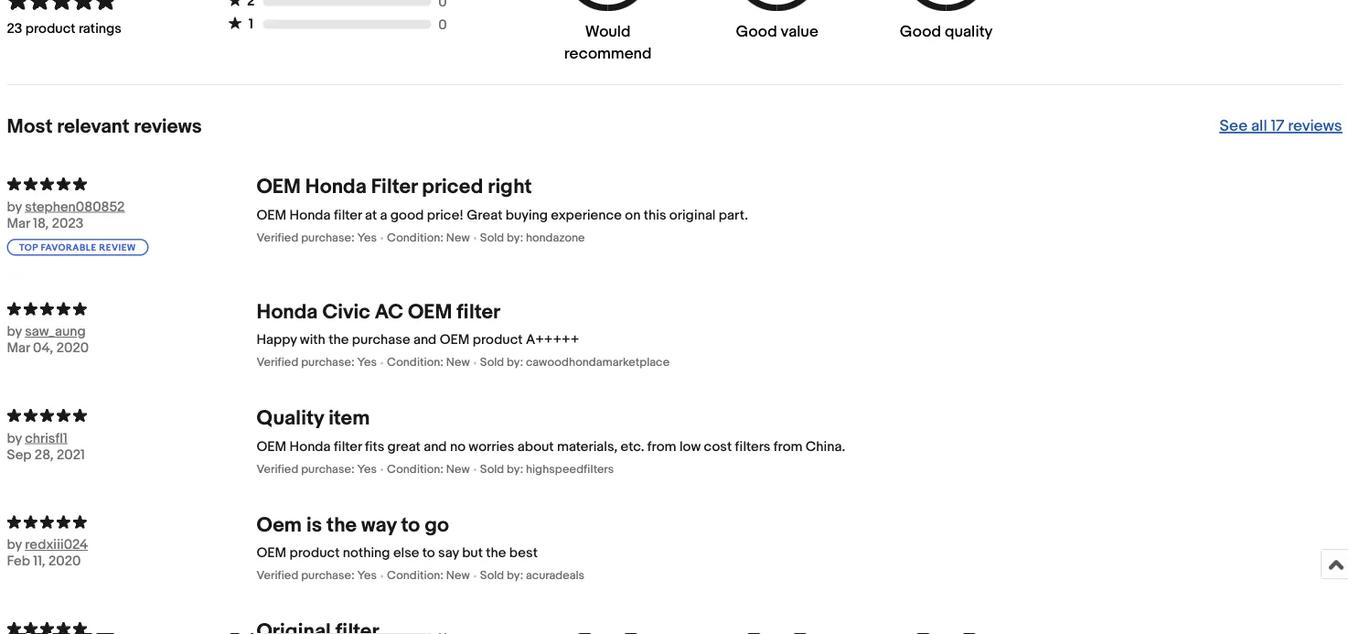 Task type: describe. For each thing, give the bounding box(es) containing it.
purchase: for honda
[[301, 231, 355, 245]]

2020 for oem is the way to go
[[48, 553, 81, 570]]

1 horizontal spatial to
[[423, 545, 435, 561]]

new for honda civic ac oem filter
[[446, 356, 470, 370]]

yes for honda
[[357, 231, 377, 245]]

experience
[[551, 207, 622, 223]]

5.0 out of 5 stars based on 23 product ratings image
[[7, 0, 122, 11]]

2 from from the left
[[774, 438, 803, 455]]

oem honda filter priced right oem honda filter at a good price!  great buying experience on this original part.
[[257, 175, 748, 223]]

product inside honda civic ac oem filter happy with the purchase and oem product a+++++
[[473, 332, 523, 348]]

sold by: cawoodhondamarketplace
[[480, 356, 670, 370]]

favorable
[[41, 242, 97, 254]]

good quality
[[900, 23, 993, 42]]

top
[[19, 242, 38, 254]]

by inside by stephen080852 mar 18, 2023
[[7, 199, 22, 215]]

relevant
[[57, 115, 129, 138]]

filter for item
[[334, 438, 362, 455]]

chrisfl1 link
[[25, 430, 153, 447]]

verified for oem honda filter priced right
[[257, 231, 299, 245]]

would recommend
[[564, 23, 652, 64]]

this
[[644, 207, 667, 223]]

see all 17 reviews link
[[1220, 117, 1343, 136]]

quality
[[945, 23, 993, 42]]

1 from from the left
[[648, 438, 677, 455]]

product inside oem is the way to go oem product nothing else to say but the best
[[290, 545, 340, 561]]

acuradeals
[[526, 569, 585, 583]]

with
[[300, 332, 326, 348]]

verified for quality item
[[257, 462, 299, 476]]

a+++++
[[526, 332, 580, 348]]

a
[[380, 207, 387, 223]]

verified purchase: yes for item
[[257, 462, 377, 476]]

would
[[585, 23, 631, 42]]

worries
[[469, 438, 515, 455]]

filter
[[371, 175, 418, 200]]

else
[[393, 545, 419, 561]]

good
[[390, 207, 424, 223]]

oem inside quality item oem honda filter fits great and no worries about materials, etc. from low cost filters from china.
[[257, 438, 287, 455]]

04,
[[33, 340, 53, 356]]

hondazone
[[526, 231, 585, 245]]

right
[[488, 175, 532, 200]]

materials,
[[557, 438, 618, 455]]

verified purchase: yes for civic
[[257, 356, 377, 370]]

by: for honda civic ac oem filter
[[507, 356, 523, 370]]

see
[[1220, 117, 1248, 136]]

2023
[[52, 215, 84, 232]]

part.
[[719, 207, 748, 223]]

2 vertical spatial the
[[486, 545, 506, 561]]

etc.
[[621, 438, 645, 455]]

china.
[[806, 438, 846, 455]]

yes for civic
[[357, 356, 377, 370]]

condition: for priced
[[387, 231, 444, 245]]

verified purchase: yes for honda
[[257, 231, 377, 245]]

purchase: for civic
[[301, 356, 355, 370]]

2021
[[57, 447, 85, 463]]

but
[[462, 545, 483, 561]]

good value
[[736, 23, 819, 42]]

17
[[1271, 117, 1285, 136]]

sold by: highspeedfilters
[[480, 462, 614, 476]]

review
[[99, 242, 136, 254]]

good for good quality
[[900, 23, 942, 42]]

condition: new for way
[[387, 569, 470, 583]]

way
[[361, 513, 397, 538]]

condition: for honda
[[387, 462, 444, 476]]

cost
[[704, 438, 732, 455]]

honda up at at the top left
[[305, 175, 367, 200]]

no
[[450, 438, 466, 455]]

recommend
[[564, 45, 652, 64]]

most
[[7, 115, 53, 138]]

value
[[781, 23, 819, 42]]

condition: for way
[[387, 569, 444, 583]]

1 horizontal spatial reviews
[[1288, 117, 1343, 136]]

sold for oem honda filter priced right
[[480, 231, 504, 245]]

oem inside oem is the way to go oem product nothing else to say but the best
[[257, 545, 287, 561]]

filters
[[735, 438, 771, 455]]

saw_aung link
[[25, 324, 153, 340]]

fits
[[365, 438, 384, 455]]

priced
[[422, 175, 483, 200]]

mar for saw_aung
[[7, 340, 30, 356]]

23 product ratings
[[7, 20, 122, 36]]

original
[[670, 207, 716, 223]]

23
[[7, 20, 22, 36]]

condition: new for priced
[[387, 231, 470, 245]]

and inside quality item oem honda filter fits great and no worries about materials, etc. from low cost filters from china.
[[424, 438, 447, 455]]

percents of reviewers think of this product as image for honda
[[7, 300, 257, 316]]

100 percents of reviewers think of this product as good value element
[[729, 0, 825, 65]]

top favorable review
[[19, 242, 136, 254]]

chrisfl1
[[25, 430, 68, 447]]

quality item oem honda filter fits great and no worries about materials, etc. from low cost filters from china.
[[257, 406, 846, 455]]

go
[[425, 513, 449, 538]]

percents of reviewers think of this product as image for oem
[[7, 175, 257, 191]]

say
[[438, 545, 459, 561]]

sold by: acuradeals
[[480, 569, 585, 583]]

by for honda
[[7, 324, 22, 340]]

by saw_aung mar 04, 2020
[[7, 324, 89, 356]]

ac
[[375, 300, 403, 324]]

redxiii024 link
[[25, 537, 153, 553]]

0 vertical spatial to
[[401, 513, 420, 538]]

best
[[509, 545, 538, 561]]

by for quality
[[7, 430, 22, 447]]

stephen080852
[[25, 199, 125, 215]]



Task type: locate. For each thing, give the bounding box(es) containing it.
4 verified from the top
[[257, 569, 299, 583]]

2 verified from the top
[[257, 356, 299, 370]]

verified for honda civic ac oem filter
[[257, 356, 299, 370]]

filter for civic
[[457, 300, 501, 324]]

3 new from the top
[[446, 462, 470, 476]]

1 vertical spatial filter
[[457, 300, 501, 324]]

2 vertical spatial filter
[[334, 438, 362, 455]]

product down 5.0 out of 5 stars based on 23 product ratings image
[[25, 20, 76, 36]]

0 vertical spatial mar
[[7, 215, 30, 232]]

mar for stephen080852
[[7, 215, 30, 232]]

purchase:
[[301, 231, 355, 245], [301, 356, 355, 370], [301, 462, 355, 476], [301, 569, 355, 583]]

condition: new down honda civic ac oem filter happy with the purchase and oem product a+++++
[[387, 356, 470, 370]]

new for quality item
[[446, 462, 470, 476]]

by left 18,
[[7, 199, 22, 215]]

3 verified purchase: yes from the top
[[257, 462, 377, 476]]

2020 for honda civic ac oem filter
[[56, 340, 89, 356]]

happy
[[257, 332, 297, 348]]

nothing
[[343, 545, 390, 561]]

condition: down honda civic ac oem filter happy with the purchase and oem product a+++++
[[387, 356, 444, 370]]

civic
[[322, 300, 370, 324]]

to left go
[[401, 513, 420, 538]]

product down is
[[290, 545, 340, 561]]

mar inside by saw_aung mar 04, 2020
[[7, 340, 30, 356]]

purchase: for item
[[301, 462, 355, 476]]

5 percents of reviewers think of this product as image from the top
[[7, 620, 257, 634]]

at
[[365, 207, 377, 223]]

2020
[[56, 340, 89, 356], [48, 553, 81, 570]]

yes down 'nothing'
[[357, 569, 377, 583]]

yes down fits
[[357, 462, 377, 476]]

0 horizontal spatial from
[[648, 438, 677, 455]]

by
[[7, 199, 22, 215], [7, 324, 22, 340], [7, 430, 22, 447], [7, 537, 22, 553]]

1 by: from the top
[[507, 231, 523, 245]]

yes down at at the top left
[[357, 231, 377, 245]]

sold for oem is the way to go
[[480, 569, 504, 583]]

condition: new down price!
[[387, 231, 470, 245]]

the
[[329, 332, 349, 348], [327, 513, 357, 538], [486, 545, 506, 561]]

from left low
[[648, 438, 677, 455]]

1 vertical spatial 2020
[[48, 553, 81, 570]]

verified for oem is the way to go
[[257, 569, 299, 583]]

1 new from the top
[[446, 231, 470, 245]]

sold down worries
[[480, 462, 504, 476]]

new for oem honda filter priced right
[[446, 231, 470, 245]]

2 vertical spatial product
[[290, 545, 340, 561]]

filter
[[334, 207, 362, 223], [457, 300, 501, 324], [334, 438, 362, 455]]

4 by: from the top
[[507, 569, 523, 583]]

1 good from the left
[[736, 23, 777, 42]]

and
[[413, 332, 437, 348], [424, 438, 447, 455]]

0 horizontal spatial product
[[25, 20, 76, 36]]

1 horizontal spatial from
[[774, 438, 803, 455]]

sold down honda civic ac oem filter happy with the purchase and oem product a+++++
[[480, 356, 504, 370]]

by inside by redxiii024 feb 11, 2020
[[7, 537, 22, 553]]

by: for oem honda filter priced right
[[507, 231, 523, 245]]

purchase: down item at the left of the page
[[301, 462, 355, 476]]

see all 17 reviews
[[1220, 117, 1343, 136]]

2 mar from the top
[[7, 340, 30, 356]]

yes for is
[[357, 569, 377, 583]]

reviews right 17
[[1288, 117, 1343, 136]]

honda inside quality item oem honda filter fits great and no worries about materials, etc. from low cost filters from china.
[[290, 438, 331, 455]]

by: down about
[[507, 462, 523, 476]]

purchase: up civic
[[301, 231, 355, 245]]

condition: new
[[387, 231, 470, 245], [387, 356, 470, 370], [387, 462, 470, 476], [387, 569, 470, 583]]

low
[[680, 438, 701, 455]]

reviews right relevant
[[134, 115, 202, 138]]

by: for quality item
[[507, 462, 523, 476]]

0 vertical spatial product
[[25, 20, 76, 36]]

0 vertical spatial and
[[413, 332, 437, 348]]

buying
[[506, 207, 548, 223]]

1
[[249, 16, 253, 33]]

1 mar from the top
[[7, 215, 30, 232]]

filter left fits
[[334, 438, 362, 455]]

oem is the way to go oem product nothing else to say but the best
[[257, 513, 538, 561]]

condition: down else
[[387, 569, 444, 583]]

condition: down good
[[387, 231, 444, 245]]

oem
[[257, 513, 302, 538]]

by chrisfl1 sep 28, 2021
[[7, 430, 85, 463]]

item
[[329, 406, 370, 431]]

reviews
[[134, 115, 202, 138], [1288, 117, 1343, 136]]

by inside by saw_aung mar 04, 2020
[[7, 324, 22, 340]]

by inside by chrisfl1 sep 28, 2021
[[7, 430, 22, 447]]

0 horizontal spatial to
[[401, 513, 420, 538]]

1 vertical spatial and
[[424, 438, 447, 455]]

2 horizontal spatial product
[[473, 332, 523, 348]]

product
[[25, 20, 76, 36], [473, 332, 523, 348], [290, 545, 340, 561]]

4 percents of reviewers think of this product as image from the top
[[7, 513, 257, 529]]

28,
[[35, 447, 54, 463]]

1 by from the top
[[7, 199, 22, 215]]

3 by from the top
[[7, 430, 22, 447]]

quality
[[257, 406, 324, 431]]

purchase: down 'nothing'
[[301, 569, 355, 583]]

from right the filters
[[774, 438, 803, 455]]

verified purchase: yes up is
[[257, 462, 377, 476]]

2020 right "11,"
[[48, 553, 81, 570]]

1 vertical spatial mar
[[7, 340, 30, 356]]

3 by: from the top
[[507, 462, 523, 476]]

verified purchase: yes down with
[[257, 356, 377, 370]]

by: down "best"
[[507, 569, 523, 583]]

1 horizontal spatial product
[[290, 545, 340, 561]]

2 condition: from the top
[[387, 356, 444, 370]]

1 verified from the top
[[257, 231, 299, 245]]

on
[[625, 207, 641, 223]]

1 horizontal spatial good
[[900, 23, 942, 42]]

by redxiii024 feb 11, 2020
[[7, 537, 88, 570]]

purchase: down with
[[301, 356, 355, 370]]

condition: new for oem
[[387, 356, 470, 370]]

by: down buying
[[507, 231, 523, 245]]

to left say
[[423, 545, 435, 561]]

filter inside oem honda filter priced right oem honda filter at a good price!  great buying experience on this original part.
[[334, 207, 362, 223]]

4 yes from the top
[[357, 569, 377, 583]]

mar left 04,
[[7, 340, 30, 356]]

1 vertical spatial the
[[327, 513, 357, 538]]

by: for oem is the way to go
[[507, 569, 523, 583]]

filter right "ac"
[[457, 300, 501, 324]]

highspeedfilters
[[526, 462, 614, 476]]

by left "11,"
[[7, 537, 22, 553]]

1 verified purchase: yes from the top
[[257, 231, 377, 245]]

1 vertical spatial product
[[473, 332, 523, 348]]

3 purchase: from the top
[[301, 462, 355, 476]]

saw_aung
[[25, 324, 86, 340]]

1 vertical spatial to
[[423, 545, 435, 561]]

4 purchase: from the top
[[301, 569, 355, 583]]

good left quality
[[900, 23, 942, 42]]

honda civic ac oem filter happy with the purchase and oem product a+++++
[[257, 300, 580, 348]]

filter left at at the top left
[[334, 207, 362, 223]]

100 percents of reviewers think of this product as good quality element
[[899, 0, 995, 65]]

2 new from the top
[[446, 356, 470, 370]]

honda inside honda civic ac oem filter happy with the purchase and oem product a+++++
[[257, 300, 318, 324]]

redxiii024
[[25, 537, 88, 553]]

great
[[467, 207, 503, 223]]

is
[[306, 513, 322, 538]]

condition: down great
[[387, 462, 444, 476]]

sold for quality item
[[480, 462, 504, 476]]

1 percents of reviewers think of this product as image from the top
[[7, 175, 257, 191]]

4 new from the top
[[446, 569, 470, 583]]

sold
[[480, 231, 504, 245], [480, 356, 504, 370], [480, 462, 504, 476], [480, 569, 504, 583]]

oem
[[257, 175, 301, 200], [257, 207, 287, 223], [408, 300, 452, 324], [440, 332, 470, 348], [257, 438, 287, 455], [257, 545, 287, 561]]

the right is
[[327, 513, 357, 538]]

new for oem is the way to go
[[446, 569, 470, 583]]

0
[[439, 17, 447, 33]]

honda down quality
[[290, 438, 331, 455]]

condition: new down great
[[387, 462, 470, 476]]

4 by from the top
[[7, 537, 22, 553]]

3 percents of reviewers think of this product as image from the top
[[7, 406, 257, 423]]

0 vertical spatial filter
[[334, 207, 362, 223]]

by left 04,
[[7, 324, 22, 340]]

1 condition: from the top
[[387, 231, 444, 245]]

condition: for oem
[[387, 356, 444, 370]]

3 verified from the top
[[257, 462, 299, 476]]

to
[[401, 513, 420, 538], [423, 545, 435, 561]]

2 good from the left
[[900, 23, 942, 42]]

purchase: for is
[[301, 569, 355, 583]]

condition: new for honda
[[387, 462, 470, 476]]

2 yes from the top
[[357, 356, 377, 370]]

yes for item
[[357, 462, 377, 476]]

and inside honda civic ac oem filter happy with the purchase and oem product a+++++
[[413, 332, 437, 348]]

price!
[[427, 207, 464, 223]]

all
[[1252, 117, 1268, 136]]

good inside 'element'
[[736, 23, 777, 42]]

2020 inside by saw_aung mar 04, 2020
[[56, 340, 89, 356]]

by for oem
[[7, 537, 22, 553]]

4 sold from the top
[[480, 569, 504, 583]]

3 sold from the top
[[480, 462, 504, 476]]

the right with
[[329, 332, 349, 348]]

percents of reviewers think of this product as image for quality
[[7, 406, 257, 423]]

1 sold from the top
[[480, 231, 504, 245]]

about
[[518, 438, 554, 455]]

condition:
[[387, 231, 444, 245], [387, 356, 444, 370], [387, 462, 444, 476], [387, 569, 444, 583]]

percents of reviewers think of this product as image
[[7, 175, 257, 191], [7, 300, 257, 316], [7, 406, 257, 423], [7, 513, 257, 529], [7, 620, 257, 634]]

honda up 'happy'
[[257, 300, 318, 324]]

3 yes from the top
[[357, 462, 377, 476]]

1 yes from the top
[[357, 231, 377, 245]]

1 condition: new from the top
[[387, 231, 470, 245]]

3 condition: new from the top
[[387, 462, 470, 476]]

4 condition: new from the top
[[387, 569, 470, 583]]

4 verified purchase: yes from the top
[[257, 569, 377, 583]]

by left the chrisfl1
[[7, 430, 22, 447]]

product left a+++++
[[473, 332, 523, 348]]

0 horizontal spatial good
[[736, 23, 777, 42]]

2 by: from the top
[[507, 356, 523, 370]]

mar left 18,
[[7, 215, 30, 232]]

verified purchase: yes for is
[[257, 569, 377, 583]]

2 verified purchase: yes from the top
[[257, 356, 377, 370]]

purchase
[[352, 332, 410, 348]]

verified purchase: yes down is
[[257, 569, 377, 583]]

by stephen080852 mar 18, 2023
[[7, 199, 125, 232]]

the inside honda civic ac oem filter happy with the purchase and oem product a+++++
[[329, 332, 349, 348]]

mar inside by stephen080852 mar 18, 2023
[[7, 215, 30, 232]]

2 by from the top
[[7, 324, 22, 340]]

1 purchase: from the top
[[301, 231, 355, 245]]

from
[[648, 438, 677, 455], [774, 438, 803, 455]]

18,
[[33, 215, 49, 232]]

percents of reviewers think of this product as image for oem
[[7, 513, 257, 529]]

sep
[[7, 447, 32, 463]]

new down honda civic ac oem filter happy with the purchase and oem product a+++++
[[446, 356, 470, 370]]

yes
[[357, 231, 377, 245], [357, 356, 377, 370], [357, 462, 377, 476], [357, 569, 377, 583]]

sold for honda civic ac oem filter
[[480, 356, 504, 370]]

and right purchase
[[413, 332, 437, 348]]

3 condition: from the top
[[387, 462, 444, 476]]

new down price!
[[446, 231, 470, 245]]

11,
[[33, 553, 45, 570]]

most relevant reviews
[[7, 115, 202, 138]]

and left no
[[424, 438, 447, 455]]

by: up quality item oem honda filter fits great and no worries about materials, etc. from low cost filters from china.
[[507, 356, 523, 370]]

honda left at at the top left
[[290, 207, 331, 223]]

stephen080852 link
[[25, 199, 153, 215]]

sold by: hondazone
[[480, 231, 585, 245]]

good left value
[[736, 23, 777, 42]]

2 purchase: from the top
[[301, 356, 355, 370]]

cawoodhondamarketplace
[[526, 356, 670, 370]]

feb
[[7, 553, 30, 570]]

sold down great
[[480, 231, 504, 245]]

the right but
[[486, 545, 506, 561]]

2020 right 04,
[[56, 340, 89, 356]]

2 sold from the top
[[480, 356, 504, 370]]

new down say
[[446, 569, 470, 583]]

0 vertical spatial 2020
[[56, 340, 89, 356]]

2 percents of reviewers think of this product as image from the top
[[7, 300, 257, 316]]

good for good value
[[736, 23, 777, 42]]

by:
[[507, 231, 523, 245], [507, 356, 523, 370], [507, 462, 523, 476], [507, 569, 523, 583]]

new down no
[[446, 462, 470, 476]]

yes down purchase
[[357, 356, 377, 370]]

filter inside honda civic ac oem filter happy with the purchase and oem product a+++++
[[457, 300, 501, 324]]

2 condition: new from the top
[[387, 356, 470, 370]]

0 vertical spatial the
[[329, 332, 349, 348]]

2020 inside by redxiii024 feb 11, 2020
[[48, 553, 81, 570]]

4 condition: from the top
[[387, 569, 444, 583]]

100 percents of reviewers think of this product as would recommend element
[[560, 0, 656, 65]]

great
[[388, 438, 421, 455]]

honda
[[305, 175, 367, 200], [290, 207, 331, 223], [257, 300, 318, 324], [290, 438, 331, 455]]

0 horizontal spatial reviews
[[134, 115, 202, 138]]

filter inside quality item oem honda filter fits great and no worries about materials, etc. from low cost filters from china.
[[334, 438, 362, 455]]

condition: new down say
[[387, 569, 470, 583]]

ratings
[[79, 20, 122, 36]]

verified purchase: yes down at at the top left
[[257, 231, 377, 245]]

sold down but
[[480, 569, 504, 583]]



Task type: vqa. For each thing, say whether or not it's contained in the screenshot.
the bottom Bread
no



